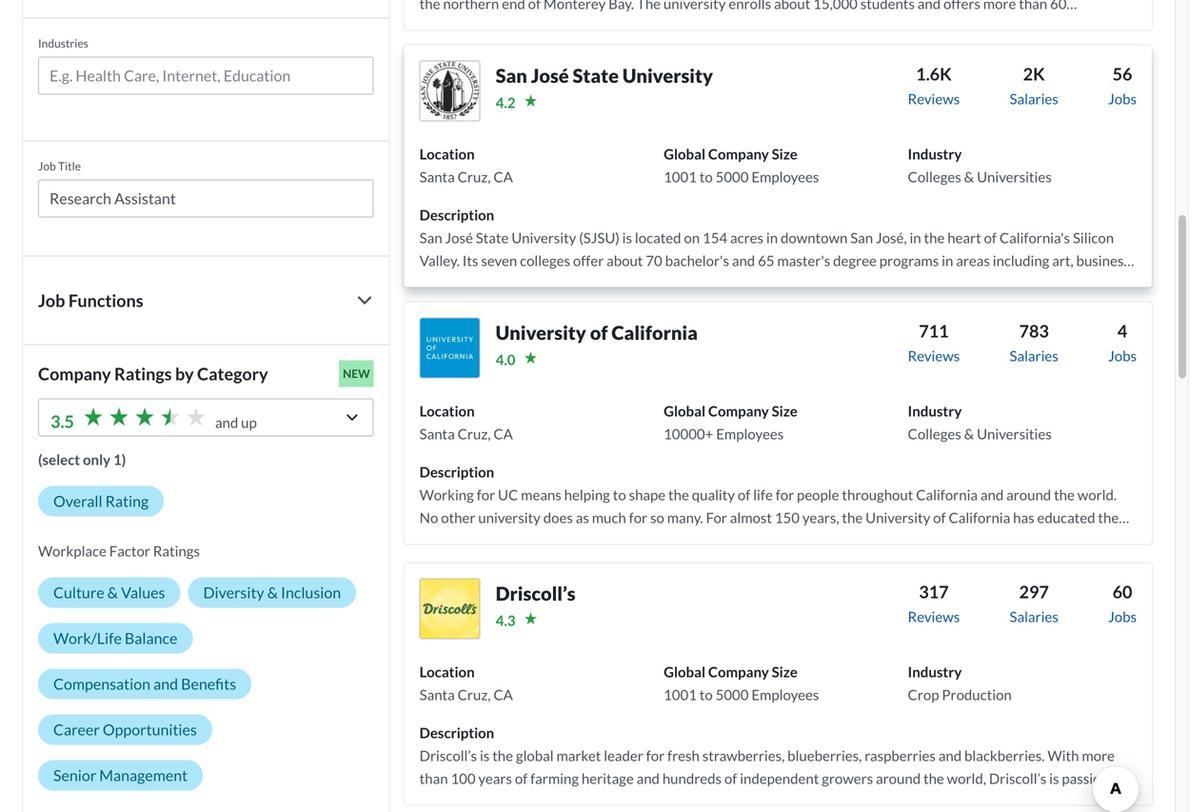 Task type: locate. For each thing, give the bounding box(es) containing it.
1 santa from the top
[[420, 168, 455, 185]]

inclusion
[[281, 583, 341, 602]]

0 vertical spatial description
[[420, 206, 494, 223]]

location down san josé state university image
[[420, 145, 475, 162]]

1 vertical spatial 1001
[[664, 686, 697, 703]]

2k
[[1023, 63, 1045, 84]]

0 vertical spatial salaries
[[1010, 90, 1059, 107]]

0 vertical spatial universities
[[977, 168, 1052, 185]]

2 universities from the top
[[977, 425, 1052, 442]]

global inside global company size 10000+ employees
[[664, 402, 706, 419]]

1 vertical spatial reviews
[[908, 347, 960, 364]]

2 1001 from the top
[[664, 686, 697, 703]]

1 vertical spatial and
[[153, 675, 178, 693]]

3 location santa cruz, ca from the top
[[420, 663, 513, 703]]

1 vertical spatial location santa cruz, ca
[[420, 402, 513, 442]]

2 5000 from the top
[[716, 686, 749, 703]]

up
[[241, 414, 257, 431]]

and left benefits in the bottom left of the page
[[153, 675, 178, 693]]

3 industry from the top
[[908, 663, 962, 680]]

1 vertical spatial universities
[[977, 425, 1052, 442]]

cruz, down driscoll's image
[[458, 686, 491, 703]]

0 vertical spatial colleges
[[908, 168, 961, 185]]

0 vertical spatial jobs
[[1108, 90, 1137, 107]]

1 horizontal spatial and
[[215, 414, 238, 431]]

0 vertical spatial university
[[623, 64, 713, 87]]

ratings left by
[[114, 363, 172, 384]]

colleges down 1.6k reviews
[[908, 168, 961, 185]]

location santa cruz, ca down 4.0
[[420, 402, 513, 442]]

0 vertical spatial none field
[[38, 57, 374, 102]]

location santa cruz, ca down 4.2
[[420, 145, 513, 185]]

2 description from the top
[[420, 463, 494, 480]]

jobs down 60
[[1108, 608, 1137, 625]]

3 location from the top
[[420, 663, 475, 680]]

2 reviews from the top
[[908, 347, 960, 364]]

0 vertical spatial santa
[[420, 168, 455, 185]]

cruz, for university
[[458, 425, 491, 442]]

2 vertical spatial location santa cruz, ca
[[420, 663, 513, 703]]

company for university of california
[[708, 402, 769, 419]]

4
[[1118, 320, 1128, 341]]

1 job from the top
[[38, 159, 56, 173]]

1 vertical spatial industry
[[908, 402, 962, 419]]

career opportunities
[[53, 720, 197, 739]]

1 global company size 1001 to 5000 employees from the top
[[664, 145, 819, 185]]

2 vertical spatial global
[[664, 663, 706, 680]]

universities down 783 salaries
[[977, 425, 1052, 442]]

ca down 4.2
[[494, 168, 513, 185]]

santa down driscoll's image
[[420, 686, 455, 703]]

1 jobs from the top
[[1108, 90, 1137, 107]]

0 vertical spatial 5000
[[716, 168, 749, 185]]

employees for driscoll's
[[752, 686, 819, 703]]

0 vertical spatial to
[[700, 168, 713, 185]]

josé
[[531, 64, 569, 87]]

1 vertical spatial to
[[700, 686, 713, 703]]

industry down 1.6k reviews
[[908, 145, 962, 162]]

location santa cruz, ca for university
[[420, 402, 513, 442]]

production
[[942, 686, 1012, 703]]

santa
[[420, 168, 455, 185], [420, 425, 455, 442], [420, 686, 455, 703]]

2 colleges from the top
[[908, 425, 961, 442]]

3 description from the top
[[420, 724, 494, 741]]

0 vertical spatial size
[[772, 145, 798, 162]]

2 vertical spatial jobs
[[1108, 608, 1137, 625]]

santa for san
[[420, 168, 455, 185]]

location santa cruz, ca
[[420, 145, 513, 185], [420, 402, 513, 442], [420, 663, 513, 703]]

2 cruz, from the top
[[458, 425, 491, 442]]

2 industry colleges & universities from the top
[[908, 402, 1052, 442]]

4.3
[[496, 612, 516, 629]]

industry
[[908, 145, 962, 162], [908, 402, 962, 419], [908, 663, 962, 680]]

company
[[708, 145, 769, 162], [38, 363, 111, 384], [708, 402, 769, 419], [708, 663, 769, 680]]

company inside global company size 10000+ employees
[[708, 402, 769, 419]]

783 salaries
[[1010, 320, 1059, 364]]

297
[[1019, 581, 1049, 602]]

jobs down the 56
[[1108, 90, 1137, 107]]

1 5000 from the top
[[716, 168, 749, 185]]

overall rating
[[53, 492, 149, 510]]

colleges for university of california
[[908, 425, 961, 442]]

industry colleges & universities down 1.6k reviews
[[908, 145, 1052, 185]]

colleges down 711 reviews
[[908, 425, 961, 442]]

global company size 1001 to 5000 employees
[[664, 145, 819, 185], [664, 663, 819, 703]]

and left up
[[215, 414, 238, 431]]

ca down 4.3
[[494, 686, 513, 703]]

ratings right factor
[[153, 542, 200, 559]]

university
[[623, 64, 713, 87], [496, 321, 586, 344]]

none field "job title"
[[38, 180, 374, 225]]

location down driscoll's image
[[420, 663, 475, 680]]

san
[[496, 64, 527, 87]]

1 vertical spatial ca
[[494, 425, 513, 442]]

reviews down 711
[[908, 347, 960, 364]]

None field
[[38, 57, 374, 102], [38, 180, 374, 225]]

culture
[[53, 583, 104, 602]]

none field for industries
[[38, 57, 374, 102]]

1 vertical spatial jobs
[[1108, 347, 1137, 364]]

salaries
[[1010, 90, 1059, 107], [1010, 347, 1059, 364], [1010, 608, 1059, 625]]

2 location santa cruz, ca from the top
[[420, 402, 513, 442]]

0 vertical spatial location santa cruz, ca
[[420, 145, 513, 185]]

industry colleges & universities down 711 reviews
[[908, 402, 1052, 442]]

2 to from the top
[[700, 686, 713, 703]]

of
[[590, 321, 608, 344]]

1 location from the top
[[420, 145, 475, 162]]

0 vertical spatial industry colleges & universities
[[908, 145, 1052, 185]]

&
[[964, 168, 974, 185], [964, 425, 974, 442], [107, 583, 118, 602], [267, 583, 278, 602]]

2 vertical spatial salaries
[[1010, 608, 1059, 625]]

new
[[343, 367, 370, 380]]

1 to from the top
[[700, 168, 713, 185]]

2 vertical spatial location
[[420, 663, 475, 680]]

none field for job title
[[38, 180, 374, 225]]

employees
[[752, 168, 819, 185], [716, 425, 784, 442], [752, 686, 819, 703]]

2 santa from the top
[[420, 425, 455, 442]]

1 vertical spatial santa
[[420, 425, 455, 442]]

2 global from the top
[[664, 402, 706, 419]]

by
[[175, 363, 194, 384]]

location santa cruz, ca down 4.3
[[420, 663, 513, 703]]

1 location santa cruz, ca from the top
[[420, 145, 513, 185]]

cruz,
[[458, 168, 491, 185], [458, 425, 491, 442], [458, 686, 491, 703]]

5000 for san josé state university
[[716, 168, 749, 185]]

1 1001 from the top
[[664, 168, 697, 185]]

to
[[700, 168, 713, 185], [700, 686, 713, 703]]

description for san
[[420, 206, 494, 223]]

0 vertical spatial employees
[[752, 168, 819, 185]]

ca for san
[[494, 168, 513, 185]]

university up 4.0
[[496, 321, 586, 344]]

cruz, down university of california image at the left top of the page
[[458, 425, 491, 442]]

title
[[58, 159, 81, 173]]

colleges
[[908, 168, 961, 185], [908, 425, 961, 442]]

711 reviews
[[908, 320, 960, 364]]

1 size from the top
[[772, 145, 798, 162]]

1 vertical spatial colleges
[[908, 425, 961, 442]]

1 vertical spatial industry colleges & universities
[[908, 402, 1052, 442]]

2 vertical spatial reviews
[[908, 608, 960, 625]]

1 vertical spatial description
[[420, 463, 494, 480]]

salaries down 297
[[1010, 608, 1059, 625]]

size for california
[[772, 402, 798, 419]]

size for state
[[772, 145, 798, 162]]

university right state
[[623, 64, 713, 87]]

factor
[[109, 542, 150, 559]]

0 vertical spatial cruz,
[[458, 168, 491, 185]]

cruz, for san
[[458, 168, 491, 185]]

0 horizontal spatial university
[[496, 321, 586, 344]]

2 global company size 1001 to 5000 employees from the top
[[664, 663, 819, 703]]

industry colleges & universities
[[908, 145, 1052, 185], [908, 402, 1052, 442]]

job left 'title'
[[38, 159, 56, 173]]

size inside global company size 10000+ employees
[[772, 402, 798, 419]]

1001
[[664, 168, 697, 185], [664, 686, 697, 703]]

description for university
[[420, 463, 494, 480]]

job
[[38, 159, 56, 173], [38, 290, 65, 311]]

5000 for driscoll's
[[716, 686, 749, 703]]

0 vertical spatial global company size 1001 to 5000 employees
[[664, 145, 819, 185]]

california
[[612, 321, 698, 344]]

1 universities from the top
[[977, 168, 1052, 185]]

1001 for san josé state university
[[664, 168, 697, 185]]

2 vertical spatial description
[[420, 724, 494, 741]]

3 cruz, from the top
[[458, 686, 491, 703]]

senior management button
[[38, 760, 203, 791]]

ca
[[494, 168, 513, 185], [494, 425, 513, 442], [494, 686, 513, 703]]

job for job functions
[[38, 290, 65, 311]]

industry colleges & universities for san josé state university
[[908, 145, 1052, 185]]

1 vertical spatial employees
[[716, 425, 784, 442]]

1 vertical spatial 5000
[[716, 686, 749, 703]]

university of california image
[[420, 318, 481, 379]]

ratings
[[114, 363, 172, 384], [153, 542, 200, 559]]

santa down san josé state university image
[[420, 168, 455, 185]]

2 vertical spatial ca
[[494, 686, 513, 703]]

0 vertical spatial ratings
[[114, 363, 172, 384]]

2 jobs from the top
[[1108, 347, 1137, 364]]

1 description from the top
[[420, 206, 494, 223]]

global company size 1001 to 5000 employees for driscoll's
[[664, 663, 819, 703]]

jobs
[[1108, 90, 1137, 107], [1108, 347, 1137, 364], [1108, 608, 1137, 625]]

711
[[919, 320, 949, 341]]

1 reviews from the top
[[908, 90, 960, 107]]

reviews down 317
[[908, 608, 960, 625]]

overall
[[53, 492, 102, 510]]

employees for san josé state university
[[752, 168, 819, 185]]

1 vertical spatial size
[[772, 402, 798, 419]]

ca down 4.0
[[494, 425, 513, 442]]

cruz, down san josé state university image
[[458, 168, 491, 185]]

culture & values
[[53, 583, 165, 602]]

and inside button
[[153, 675, 178, 693]]

2 job from the top
[[38, 290, 65, 311]]

2 industry from the top
[[908, 402, 962, 419]]

description
[[420, 206, 494, 223], [420, 463, 494, 480], [420, 724, 494, 741]]

1 vertical spatial global
[[664, 402, 706, 419]]

2 ca from the top
[[494, 425, 513, 442]]

4.0
[[496, 351, 516, 368]]

and
[[215, 414, 238, 431], [153, 675, 178, 693]]

senior management
[[53, 766, 188, 785]]

santa for university
[[420, 425, 455, 442]]

salaries down 2k
[[1010, 90, 1059, 107]]

0 vertical spatial job
[[38, 159, 56, 173]]

3 global from the top
[[664, 663, 706, 680]]

1 vertical spatial none field
[[38, 180, 374, 225]]

0 vertical spatial 1001
[[664, 168, 697, 185]]

0 vertical spatial and
[[215, 414, 238, 431]]

category
[[197, 363, 268, 384]]

industry down 711 reviews
[[908, 402, 962, 419]]

reviews down 1.6k
[[908, 90, 960, 107]]

3.5
[[50, 411, 74, 432]]

universities for san josé state university
[[977, 168, 1052, 185]]

universities
[[977, 168, 1052, 185], [977, 425, 1052, 442]]

to for san josé state university
[[700, 168, 713, 185]]

Industries field
[[50, 64, 362, 87]]

0 vertical spatial reviews
[[908, 90, 960, 107]]

2 none field from the top
[[38, 180, 374, 225]]

management
[[99, 766, 188, 785]]

size
[[772, 145, 798, 162], [772, 402, 798, 419], [772, 663, 798, 680]]

job left functions at the left top of the page
[[38, 290, 65, 311]]

values
[[121, 583, 165, 602]]

1 global from the top
[[664, 145, 706, 162]]

1 salaries from the top
[[1010, 90, 1059, 107]]

jobs down 4
[[1108, 347, 1137, 364]]

1 vertical spatial salaries
[[1010, 347, 1059, 364]]

0 horizontal spatial and
[[153, 675, 178, 693]]

2 size from the top
[[772, 402, 798, 419]]

1 vertical spatial location
[[420, 402, 475, 419]]

company ratings by category
[[38, 363, 268, 384]]

2 vertical spatial cruz,
[[458, 686, 491, 703]]

1 ca from the top
[[494, 168, 513, 185]]

1 vertical spatial cruz,
[[458, 425, 491, 442]]

0 vertical spatial location
[[420, 145, 475, 162]]

company for driscoll's
[[708, 663, 769, 680]]

reviews for state
[[908, 90, 960, 107]]

1 vertical spatial global company size 1001 to 5000 employees
[[664, 663, 819, 703]]

san josé state university image
[[420, 60, 481, 121]]

1 colleges from the top
[[908, 168, 961, 185]]

1 industry colleges & universities from the top
[[908, 145, 1052, 185]]

universities down the 2k salaries
[[977, 168, 1052, 185]]

and up
[[215, 414, 257, 431]]

2 salaries from the top
[[1010, 347, 1059, 364]]

5000
[[716, 168, 749, 185], [716, 686, 749, 703]]

2 location from the top
[[420, 402, 475, 419]]

2 vertical spatial industry
[[908, 663, 962, 680]]

1 industry from the top
[[908, 145, 962, 162]]

none field industries
[[38, 57, 374, 102]]

2 vertical spatial employees
[[752, 686, 819, 703]]

global
[[664, 145, 706, 162], [664, 402, 706, 419], [664, 663, 706, 680]]

workplace
[[38, 542, 107, 559]]

2 vertical spatial size
[[772, 663, 798, 680]]

santa down university of california image at the left top of the page
[[420, 425, 455, 442]]

job inside button
[[38, 290, 65, 311]]

location
[[420, 145, 475, 162], [420, 402, 475, 419], [420, 663, 475, 680]]

56 jobs
[[1108, 63, 1137, 107]]

0 vertical spatial industry
[[908, 145, 962, 162]]

3 ca from the top
[[494, 686, 513, 703]]

company for san josé state university
[[708, 145, 769, 162]]

1 cruz, from the top
[[458, 168, 491, 185]]

salaries down "783"
[[1010, 347, 1059, 364]]

783
[[1019, 320, 1049, 341]]

industry inside industry crop production
[[908, 663, 962, 680]]

crop
[[908, 686, 939, 703]]

2 vertical spatial santa
[[420, 686, 455, 703]]

0 vertical spatial global
[[664, 145, 706, 162]]

workplace factor ratings
[[38, 542, 200, 559]]

1 none field from the top
[[38, 57, 374, 102]]

location down university of california image at the left top of the page
[[420, 402, 475, 419]]

work/life balance button
[[38, 623, 193, 654]]

industry up crop
[[908, 663, 962, 680]]

0 vertical spatial ca
[[494, 168, 513, 185]]

1 vertical spatial job
[[38, 290, 65, 311]]



Task type: vqa. For each thing, say whether or not it's contained in the screenshot.
the middle 'Location Santa Cruz, CA'
yes



Task type: describe. For each thing, give the bounding box(es) containing it.
10000+
[[664, 425, 713, 442]]

benefits
[[181, 675, 236, 693]]

industry colleges & universities for university of california
[[908, 402, 1052, 442]]

industries
[[38, 36, 88, 50]]

3 jobs from the top
[[1108, 608, 1137, 625]]

career
[[53, 720, 100, 739]]

60
[[1113, 581, 1133, 602]]

diversity
[[203, 583, 264, 602]]

global for california
[[664, 402, 706, 419]]

driscoll's
[[496, 582, 576, 605]]

job functions
[[38, 290, 143, 311]]

global company size 1001 to 5000 employees for san josé state university
[[664, 145, 819, 185]]

colleges for san josé state university
[[908, 168, 961, 185]]

opportunities
[[103, 720, 197, 739]]

jobs for california
[[1108, 347, 1137, 364]]

3 salaries from the top
[[1010, 608, 1059, 625]]

work/life
[[53, 629, 122, 648]]

297 salaries
[[1010, 581, 1059, 625]]

employees inside global company size 10000+ employees
[[716, 425, 784, 442]]

industry for state
[[908, 145, 962, 162]]

salaries for california
[[1010, 347, 1059, 364]]

san josé state university
[[496, 64, 713, 87]]

rating
[[105, 492, 149, 510]]

location for san
[[420, 145, 475, 162]]

compensation
[[53, 675, 150, 693]]

3 size from the top
[[772, 663, 798, 680]]

1)
[[113, 451, 126, 468]]

location santa cruz, ca for san
[[420, 145, 513, 185]]

diversity & inclusion
[[203, 583, 341, 602]]

compensation and benefits button
[[38, 669, 252, 699]]

state
[[573, 64, 619, 87]]

culture & values button
[[38, 578, 180, 608]]

1.6k reviews
[[908, 63, 960, 107]]

3 reviews from the top
[[908, 608, 960, 625]]

career opportunities button
[[38, 715, 212, 745]]

industry crop production
[[908, 663, 1012, 703]]

317 reviews
[[908, 581, 960, 625]]

(select
[[38, 451, 80, 468]]

compensation and benefits
[[53, 675, 236, 693]]

industry for california
[[908, 402, 962, 419]]

1 vertical spatial university
[[496, 321, 586, 344]]

2k salaries
[[1010, 63, 1059, 107]]

jobs for state
[[1108, 90, 1137, 107]]

1001 for driscoll's
[[664, 686, 697, 703]]

job functions button
[[38, 287, 374, 314]]

4.2
[[496, 94, 516, 111]]

reviews for california
[[908, 347, 960, 364]]

4 jobs
[[1108, 320, 1137, 364]]

universities for university of california
[[977, 425, 1052, 442]]

senior
[[53, 766, 96, 785]]

1.6k
[[916, 63, 952, 84]]

driscoll's image
[[420, 578, 481, 639]]

1 horizontal spatial university
[[623, 64, 713, 87]]

university of california
[[496, 321, 698, 344]]

ca for university
[[494, 425, 513, 442]]

56
[[1113, 63, 1133, 84]]

(select only 1)
[[38, 451, 126, 468]]

functions
[[68, 290, 143, 311]]

to for driscoll's
[[700, 686, 713, 703]]

global company size 10000+ employees
[[664, 402, 798, 442]]

60 jobs
[[1108, 581, 1137, 625]]

overall rating button
[[38, 486, 164, 517]]

salaries for state
[[1010, 90, 1059, 107]]

only
[[83, 451, 111, 468]]

global for state
[[664, 145, 706, 162]]

3 santa from the top
[[420, 686, 455, 703]]

317
[[919, 581, 949, 602]]

1 vertical spatial ratings
[[153, 542, 200, 559]]

Job Title field
[[50, 187, 362, 210]]

diversity & inclusion button
[[188, 578, 356, 608]]

job for job title
[[38, 159, 56, 173]]

location for university
[[420, 402, 475, 419]]

work/life balance
[[53, 629, 177, 648]]

job title
[[38, 159, 81, 173]]

balance
[[125, 629, 177, 648]]



